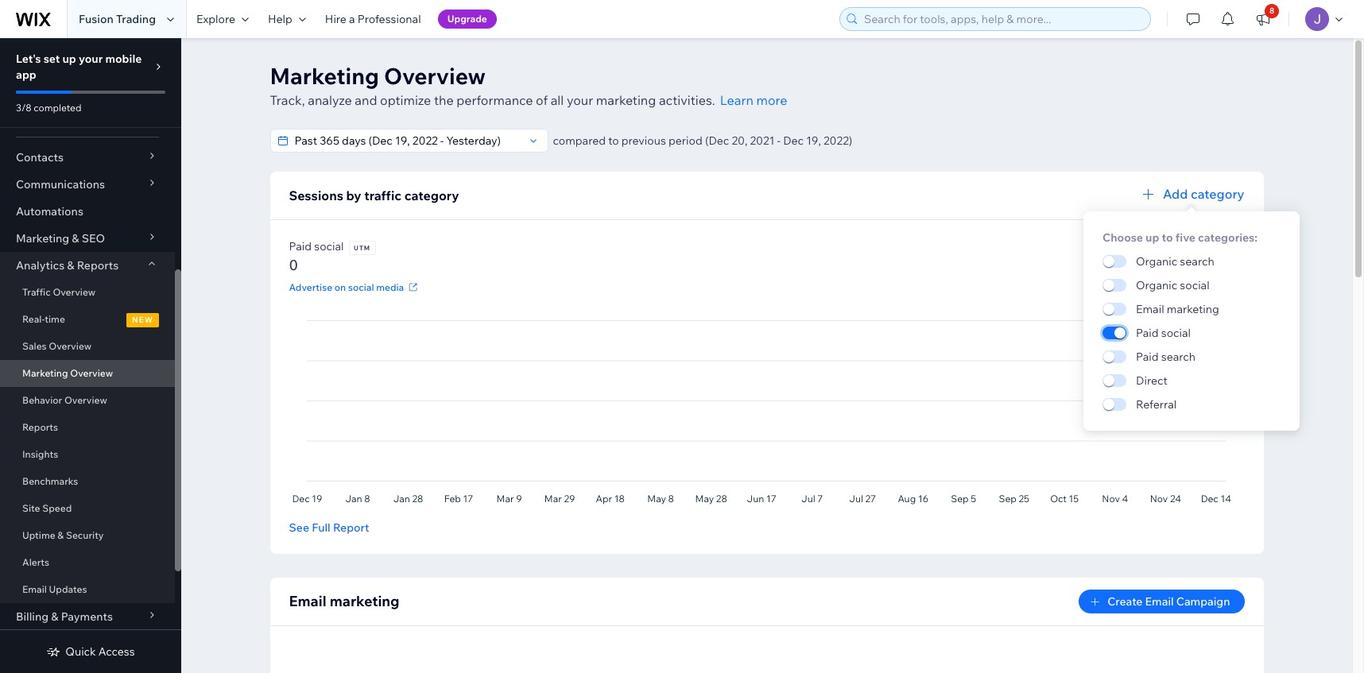 Task type: locate. For each thing, give the bounding box(es) containing it.
& for analytics
[[67, 258, 74, 273]]

1 vertical spatial paid social
[[1136, 326, 1191, 340]]

your
[[79, 52, 103, 66], [567, 92, 593, 108]]

0 horizontal spatial to
[[608, 134, 619, 148]]

communications
[[16, 177, 105, 192]]

see full report button
[[289, 521, 369, 535]]

traffic
[[22, 286, 51, 298]]

to left five
[[1162, 231, 1173, 245]]

to
[[608, 134, 619, 148], [1162, 231, 1173, 245]]

0 vertical spatial reports
[[77, 258, 119, 273]]

3/8 completed
[[16, 102, 81, 114]]

organic social
[[1136, 278, 1210, 293]]

search
[[1180, 254, 1214, 269], [1161, 350, 1196, 364]]

paid up paid search
[[1136, 326, 1159, 340]]

0 vertical spatial paid social
[[289, 239, 344, 254]]

0 horizontal spatial email marketing
[[289, 592, 400, 610]]

sales
[[22, 340, 47, 352]]

search for paid search
[[1161, 350, 1196, 364]]

email inside "button"
[[1145, 595, 1174, 609]]

your inside "let's set up your mobile app"
[[79, 52, 103, 66]]

0 vertical spatial to
[[608, 134, 619, 148]]

marketing inside dropdown button
[[16, 231, 69, 246]]

overview inside the marketing overview track, analyze and optimize the performance of all your marketing activities. learn more
[[384, 62, 486, 90]]

email down alerts
[[22, 583, 47, 595]]

1 horizontal spatial category
[[1191, 186, 1244, 202]]

organic
[[1136, 254, 1177, 269], [1136, 278, 1177, 293]]

category inside button
[[1191, 186, 1244, 202]]

marketing down report
[[330, 592, 400, 610]]

1 vertical spatial marketing
[[16, 231, 69, 246]]

1 vertical spatial paid
[[1136, 326, 1159, 340]]

reports
[[77, 258, 119, 273], [22, 421, 58, 433]]

& for uptime
[[57, 529, 64, 541]]

1 vertical spatial to
[[1162, 231, 1173, 245]]

1 organic from the top
[[1136, 254, 1177, 269]]

dec
[[783, 134, 804, 148]]

marketing
[[270, 62, 379, 90], [16, 231, 69, 246], [22, 367, 68, 379]]

compared
[[553, 134, 606, 148]]

2 vertical spatial marketing
[[22, 367, 68, 379]]

0 horizontal spatial category
[[404, 188, 459, 203]]

to left previous
[[608, 134, 619, 148]]

1 vertical spatial organic
[[1136, 278, 1177, 293]]

security
[[66, 529, 104, 541]]

category
[[1191, 186, 1244, 202], [404, 188, 459, 203]]

&
[[72, 231, 79, 246], [67, 258, 74, 273], [57, 529, 64, 541], [51, 610, 58, 624]]

email marketing down organic social
[[1136, 302, 1219, 316]]

& right billing
[[51, 610, 58, 624]]

category right traffic
[[404, 188, 459, 203]]

up right 'choose'
[[1146, 231, 1159, 245]]

1 horizontal spatial up
[[1146, 231, 1159, 245]]

1 horizontal spatial marketing
[[596, 92, 656, 108]]

media
[[376, 281, 404, 293]]

up inside "let's set up your mobile app"
[[62, 52, 76, 66]]

overview
[[384, 62, 486, 90], [53, 286, 96, 298], [49, 340, 92, 352], [70, 367, 113, 379], [64, 394, 107, 406]]

analytics & reports button
[[0, 252, 175, 279]]

by
[[346, 188, 361, 203]]

0 vertical spatial paid
[[289, 239, 312, 254]]

marketing up previous
[[596, 92, 656, 108]]

2022)
[[823, 134, 852, 148]]

0 horizontal spatial reports
[[22, 421, 58, 433]]

marketing up "analyze"
[[270, 62, 379, 90]]

2 horizontal spatial marketing
[[1167, 302, 1219, 316]]

marketing up "behavior" on the left bottom of the page
[[22, 367, 68, 379]]

0 vertical spatial marketing
[[596, 92, 656, 108]]

up right set
[[62, 52, 76, 66]]

speed
[[42, 502, 72, 514]]

1 horizontal spatial your
[[567, 92, 593, 108]]

your left mobile
[[79, 52, 103, 66]]

performance
[[456, 92, 533, 108]]

1 vertical spatial your
[[567, 92, 593, 108]]

1 vertical spatial marketing
[[1167, 302, 1219, 316]]

organic up organic social
[[1136, 254, 1177, 269]]

report
[[333, 521, 369, 535]]

hire
[[325, 12, 347, 26]]

& inside popup button
[[67, 258, 74, 273]]

advertise on social media link
[[289, 280, 421, 294]]

explore
[[196, 12, 235, 26]]

sales overview
[[22, 340, 92, 352]]

& left "seo"
[[72, 231, 79, 246]]

0 horizontal spatial your
[[79, 52, 103, 66]]

behavior overview link
[[0, 387, 175, 414]]

0 vertical spatial your
[[79, 52, 103, 66]]

search down five
[[1180, 254, 1214, 269]]

0 vertical spatial organic
[[1136, 254, 1177, 269]]

0 horizontal spatial up
[[62, 52, 76, 66]]

social
[[314, 239, 344, 254], [1180, 278, 1210, 293], [348, 281, 374, 293], [1161, 326, 1191, 340]]

categories:
[[1198, 231, 1258, 245]]

social right on at the top of the page
[[348, 281, 374, 293]]

your right all
[[567, 92, 593, 108]]

1 horizontal spatial email marketing
[[1136, 302, 1219, 316]]

overview up the
[[384, 62, 486, 90]]

8
[[1269, 6, 1274, 16]]

& for billing
[[51, 610, 58, 624]]

0 vertical spatial up
[[62, 52, 76, 66]]

help button
[[258, 0, 315, 38]]

real-
[[22, 313, 45, 325]]

marketing inside the marketing overview track, analyze and optimize the performance of all your marketing activities. learn more
[[596, 92, 656, 108]]

overview down sales overview link
[[70, 367, 113, 379]]

1 vertical spatial search
[[1161, 350, 1196, 364]]

paid social up paid search
[[1136, 326, 1191, 340]]

track,
[[270, 92, 305, 108]]

up
[[62, 52, 76, 66], [1146, 231, 1159, 245]]

overview up marketing overview
[[49, 340, 92, 352]]

1 vertical spatial up
[[1146, 231, 1159, 245]]

email
[[1136, 302, 1164, 316], [22, 583, 47, 595], [289, 592, 326, 610], [1145, 595, 1174, 609]]

2 organic from the top
[[1136, 278, 1177, 293]]

& right uptime
[[57, 529, 64, 541]]

overview down marketing overview link at bottom
[[64, 394, 107, 406]]

see
[[289, 521, 309, 535]]

fusion
[[79, 12, 114, 26]]

marketing overview
[[22, 367, 113, 379]]

quick
[[65, 645, 96, 659]]

email down organic social
[[1136, 302, 1164, 316]]

email marketing down report
[[289, 592, 400, 610]]

site speed link
[[0, 495, 175, 522]]

create email campaign
[[1107, 595, 1230, 609]]

overview down analytics & reports
[[53, 286, 96, 298]]

overview for sales overview
[[49, 340, 92, 352]]

sidebar element
[[0, 38, 181, 673]]

social down organic search
[[1180, 278, 1210, 293]]

marketing for marketing overview
[[22, 367, 68, 379]]

marketing overview link
[[0, 360, 175, 387]]

let's set up your mobile app
[[16, 52, 142, 82]]

2021
[[750, 134, 775, 148]]

five
[[1175, 231, 1196, 245]]

app
[[16, 68, 36, 82]]

1 horizontal spatial paid social
[[1136, 326, 1191, 340]]

& down marketing & seo
[[67, 258, 74, 273]]

1 horizontal spatial reports
[[77, 258, 119, 273]]

0 vertical spatial search
[[1180, 254, 1214, 269]]

category right add
[[1191, 186, 1244, 202]]

completed
[[34, 102, 81, 114]]

search up direct
[[1161, 350, 1196, 364]]

analyze
[[308, 92, 352, 108]]

professional
[[358, 12, 421, 26]]

marketing up analytics on the top left of the page
[[16, 231, 69, 246]]

reports down "seo"
[[77, 258, 119, 273]]

reports up insights
[[22, 421, 58, 433]]

None field
[[290, 130, 523, 152]]

create
[[1107, 595, 1143, 609]]

0 vertical spatial marketing
[[270, 62, 379, 90]]

email updates
[[22, 583, 87, 595]]

organic down organic search
[[1136, 278, 1177, 293]]

paid up direct
[[1136, 350, 1159, 364]]

the
[[434, 92, 454, 108]]

automations link
[[0, 198, 175, 225]]

marketing inside the marketing overview track, analyze and optimize the performance of all your marketing activities. learn more
[[270, 62, 379, 90]]

paid social up 0
[[289, 239, 344, 254]]

email marketing
[[1136, 302, 1219, 316], [289, 592, 400, 610]]

benchmarks
[[22, 475, 78, 487]]

paid up 0
[[289, 239, 312, 254]]

email right "create"
[[1145, 595, 1174, 609]]

hire a professional link
[[315, 0, 431, 38]]

marketing down organic social
[[1167, 302, 1219, 316]]

a
[[349, 12, 355, 26]]

0 horizontal spatial marketing
[[330, 592, 400, 610]]

referral
[[1136, 397, 1177, 412]]

uptime & security
[[22, 529, 104, 541]]

overview for behavior overview
[[64, 394, 107, 406]]



Task type: vqa. For each thing, say whether or not it's contained in the screenshot.
the topmost Reports
yes



Task type: describe. For each thing, give the bounding box(es) containing it.
compared to previous period (dec 20, 2021 - dec 19, 2022)
[[553, 134, 852, 148]]

set
[[43, 52, 60, 66]]

sales overview link
[[0, 333, 175, 360]]

& for marketing
[[72, 231, 79, 246]]

analytics
[[16, 258, 65, 273]]

marketing for marketing & seo
[[16, 231, 69, 246]]

reports inside popup button
[[77, 258, 119, 273]]

learn
[[720, 92, 754, 108]]

2 vertical spatial marketing
[[330, 592, 400, 610]]

activities.
[[659, 92, 715, 108]]

(dec
[[705, 134, 729, 148]]

organic for organic search
[[1136, 254, 1177, 269]]

sessions
[[289, 188, 343, 203]]

1 horizontal spatial to
[[1162, 231, 1173, 245]]

overview for traffic overview
[[53, 286, 96, 298]]

reports link
[[0, 414, 175, 441]]

create email campaign button
[[1079, 590, 1244, 614]]

1 vertical spatial reports
[[22, 421, 58, 433]]

choose up to five categories:
[[1103, 231, 1258, 245]]

insights
[[22, 448, 58, 460]]

mobile
[[105, 52, 142, 66]]

alerts link
[[0, 549, 175, 576]]

organic search
[[1136, 254, 1214, 269]]

overview for marketing overview
[[70, 367, 113, 379]]

add category
[[1163, 186, 1244, 202]]

1 vertical spatial email marketing
[[289, 592, 400, 610]]

social up paid search
[[1161, 326, 1191, 340]]

time
[[45, 313, 65, 325]]

utm
[[354, 244, 371, 252]]

behavior overview
[[22, 394, 107, 406]]

communications button
[[0, 171, 175, 198]]

automations
[[16, 204, 83, 219]]

more
[[756, 92, 787, 108]]

contacts button
[[0, 144, 175, 171]]

trading
[[116, 12, 156, 26]]

traffic overview
[[22, 286, 96, 298]]

all
[[551, 92, 564, 108]]

seo
[[82, 231, 105, 246]]

traffic overview link
[[0, 279, 175, 306]]

traffic
[[364, 188, 401, 203]]

contacts
[[16, 150, 64, 165]]

billing & payments
[[16, 610, 113, 624]]

billing
[[16, 610, 49, 624]]

of
[[536, 92, 548, 108]]

period
[[668, 134, 703, 148]]

Search for tools, apps, help & more... field
[[859, 8, 1145, 30]]

0 horizontal spatial paid social
[[289, 239, 344, 254]]

let's
[[16, 52, 41, 66]]

and
[[355, 92, 377, 108]]

insights link
[[0, 441, 175, 468]]

benchmarks link
[[0, 468, 175, 495]]

access
[[98, 645, 135, 659]]

3/8
[[16, 102, 31, 114]]

8 button
[[1246, 0, 1281, 38]]

paid search
[[1136, 350, 1196, 364]]

hire a professional
[[325, 12, 421, 26]]

0 vertical spatial email marketing
[[1136, 302, 1219, 316]]

billing & payments button
[[0, 603, 175, 630]]

add
[[1163, 186, 1188, 202]]

quick access
[[65, 645, 135, 659]]

see full report
[[289, 521, 369, 535]]

search for organic search
[[1180, 254, 1214, 269]]

email inside sidebar element
[[22, 583, 47, 595]]

updates
[[49, 583, 87, 595]]

payments
[[61, 610, 113, 624]]

upgrade button
[[438, 10, 497, 29]]

-
[[777, 134, 781, 148]]

fusion trading
[[79, 12, 156, 26]]

site speed
[[22, 502, 72, 514]]

previous
[[621, 134, 666, 148]]

on
[[334, 281, 346, 293]]

analytics & reports
[[16, 258, 119, 273]]

quick access button
[[46, 645, 135, 659]]

direct
[[1136, 374, 1168, 388]]

add category button
[[1139, 184, 1244, 203]]

real-time
[[22, 313, 65, 325]]

marketing for marketing overview track, analyze and optimize the performance of all your marketing activities. learn more
[[270, 62, 379, 90]]

marketing & seo button
[[0, 225, 175, 252]]

email down see
[[289, 592, 326, 610]]

organic for organic social
[[1136, 278, 1177, 293]]

social left utm
[[314, 239, 344, 254]]

20,
[[732, 134, 748, 148]]

0
[[289, 256, 298, 274]]

new
[[132, 315, 153, 325]]

2 vertical spatial paid
[[1136, 350, 1159, 364]]

advertise
[[289, 281, 332, 293]]

alerts
[[22, 556, 49, 568]]

uptime & security link
[[0, 522, 175, 549]]

sessions by traffic category
[[289, 188, 459, 203]]

full
[[312, 521, 330, 535]]

behavior
[[22, 394, 62, 406]]

overview for marketing overview track, analyze and optimize the performance of all your marketing activities. learn more
[[384, 62, 486, 90]]

marketing overview track, analyze and optimize the performance of all your marketing activities. learn more
[[270, 62, 787, 108]]

your inside the marketing overview track, analyze and optimize the performance of all your marketing activities. learn more
[[567, 92, 593, 108]]

campaign
[[1176, 595, 1230, 609]]



